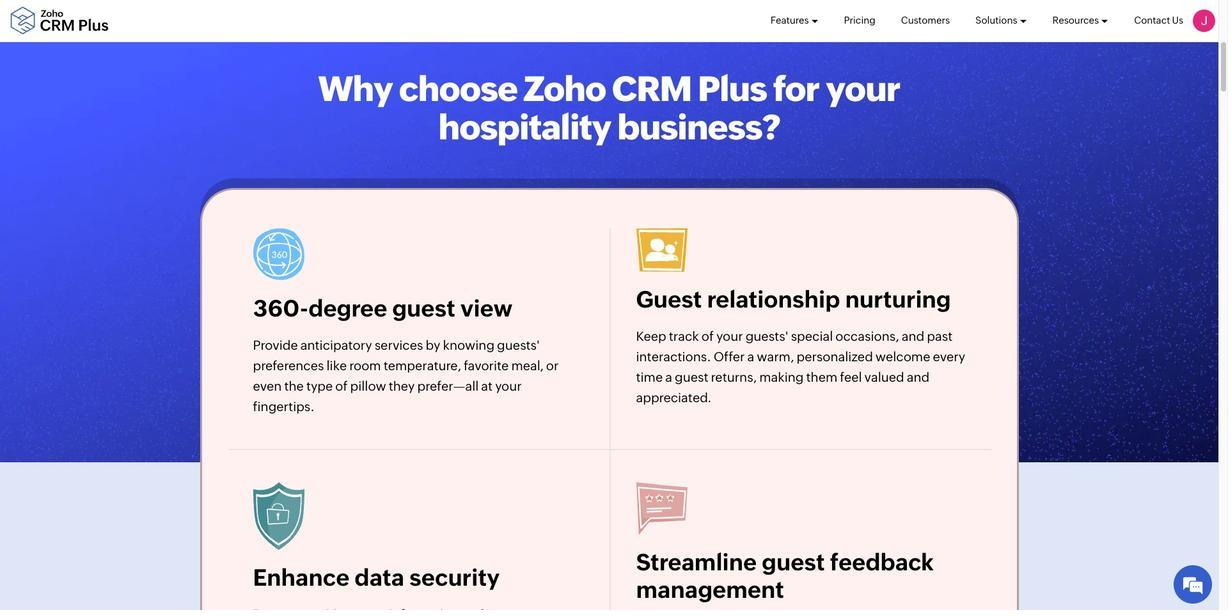 Task type: describe. For each thing, give the bounding box(es) containing it.
0 horizontal spatial guest
[[392, 296, 456, 322]]

data
[[355, 565, 405, 591]]

resources
[[1053, 15, 1100, 26]]

at
[[481, 379, 493, 394]]

management
[[636, 577, 785, 604]]

degree
[[309, 296, 387, 322]]

business?
[[618, 107, 780, 147]]

view
[[461, 296, 513, 322]]

features
[[771, 15, 809, 26]]

solutions
[[976, 15, 1018, 26]]

customers
[[902, 15, 950, 26]]

them
[[807, 370, 838, 385]]

enhance data security
[[253, 565, 500, 591]]

guests' inside provide anticipatory services by knowing guests' preferences like room temperature, favorite meal, or even the type of pillow they prefer—all at your fingertips.
[[497, 338, 540, 353]]

zoho
[[524, 69, 606, 109]]

us
[[1173, 15, 1184, 26]]

prefer—all
[[418, 379, 479, 394]]

of inside provide anticipatory services by knowing guests' preferences like room temperature, favorite meal, or even the type of pillow they prefer—all at your fingertips.
[[336, 379, 348, 394]]

1 horizontal spatial a
[[748, 350, 755, 364]]

even
[[253, 379, 282, 394]]

for
[[774, 69, 820, 109]]

enhance data security image
[[253, 483, 304, 550]]

1 vertical spatial a
[[666, 370, 673, 385]]

of inside keep track of your guests' special occasions, and past interactions. offer a warm, personalized welcome every time a guest returns, making them feel valued and appreciated.
[[702, 329, 714, 344]]

your inside why choose zoho crm plus for your hospitality business?
[[826, 69, 901, 109]]

360-degree guest view
[[253, 296, 513, 322]]

every
[[933, 350, 966, 364]]

keep track of your guests' special occasions, and past interactions. offer a warm, personalized welcome every time a guest returns, making them feel valued and appreciated.
[[636, 329, 966, 405]]

zoho crmplus logo image
[[10, 7, 109, 35]]

your inside keep track of your guests' special occasions, and past interactions. offer a warm, personalized welcome every time a guest returns, making them feel valued and appreciated.
[[717, 329, 743, 344]]

customers link
[[902, 0, 950, 41]]

or
[[546, 358, 559, 373]]

security
[[410, 565, 500, 591]]

time
[[636, 370, 663, 385]]

pricing
[[844, 15, 876, 26]]

resources link
[[1053, 0, 1109, 41]]

contact us
[[1135, 15, 1184, 26]]

hospitality
[[439, 107, 612, 147]]

your inside provide anticipatory services by knowing guests' preferences like room temperature, favorite meal, or even the type of pillow they prefer—all at your fingertips.
[[495, 379, 522, 394]]

temperature,
[[384, 358, 461, 373]]

guests' inside keep track of your guests' special occasions, and past interactions. offer a warm, personalized welcome every time a guest returns, making them feel valued and appreciated.
[[746, 329, 789, 344]]

crm
[[612, 69, 692, 109]]

feel
[[840, 370, 862, 385]]

provide anticipatory services by knowing guests' preferences like room temperature, favorite meal, or even the type of pillow they prefer—all at your fingertips.
[[253, 338, 559, 414]]

360-
[[253, 296, 309, 322]]

guest inside keep track of your guests' special occasions, and past interactions. offer a warm, personalized welcome every time a guest returns, making them feel valued and appreciated.
[[675, 370, 709, 385]]

room
[[350, 358, 381, 373]]

nurturing
[[846, 287, 951, 313]]

streamline guest feedback management
[[636, 550, 934, 604]]

anticipatory
[[301, 338, 372, 353]]

pricing link
[[844, 0, 876, 41]]

they
[[389, 379, 415, 394]]



Task type: locate. For each thing, give the bounding box(es) containing it.
enhance
[[253, 565, 350, 591]]

0 vertical spatial and
[[902, 329, 925, 344]]

guests' up warm,
[[746, 329, 789, 344]]

360-degree guest view image
[[253, 228, 304, 281]]

2 horizontal spatial your
[[826, 69, 901, 109]]

knowing
[[443, 338, 495, 353]]

making
[[760, 370, 804, 385]]

why
[[318, 69, 393, 109]]

keep
[[636, 329, 667, 344]]

guest relationship nurturing image
[[636, 228, 688, 272]]

of down like
[[336, 379, 348, 394]]

why choose zoho crm plus for your hospitality business?
[[318, 69, 901, 147]]

1 horizontal spatial guest
[[675, 370, 709, 385]]

1 vertical spatial and
[[907, 370, 930, 385]]

2 horizontal spatial guest
[[762, 550, 825, 576]]

interactions.
[[636, 350, 712, 364]]

2 vertical spatial your
[[495, 379, 522, 394]]

a
[[748, 350, 755, 364], [666, 370, 673, 385]]

contact us link
[[1135, 0, 1184, 41]]

1 vertical spatial of
[[336, 379, 348, 394]]

provide
[[253, 338, 298, 353]]

0 horizontal spatial a
[[666, 370, 673, 385]]

1 vertical spatial guest
[[675, 370, 709, 385]]

services
[[375, 338, 423, 353]]

0 horizontal spatial your
[[495, 379, 522, 394]]

guest
[[636, 287, 702, 313]]

1 vertical spatial your
[[717, 329, 743, 344]]

type
[[306, 379, 333, 394]]

guests'
[[746, 329, 789, 344], [497, 338, 540, 353]]

1 horizontal spatial of
[[702, 329, 714, 344]]

welcome
[[876, 350, 931, 364]]

solutions link
[[976, 0, 1028, 41]]

a right the offer
[[748, 350, 755, 364]]

of
[[702, 329, 714, 344], [336, 379, 348, 394]]

james peterson image
[[1194, 10, 1216, 32]]

and up welcome on the right of the page
[[902, 329, 925, 344]]

offer
[[714, 350, 745, 364]]

and
[[902, 329, 925, 344], [907, 370, 930, 385]]

valued
[[865, 370, 905, 385]]

the
[[284, 379, 304, 394]]

choose
[[399, 69, 518, 109]]

streamline
[[636, 550, 757, 576]]

relationship
[[707, 287, 841, 313]]

by
[[426, 338, 441, 353]]

occasions,
[[836, 329, 900, 344]]

0 horizontal spatial of
[[336, 379, 348, 394]]

track
[[669, 329, 699, 344]]

preferences
[[253, 358, 324, 373]]

1 horizontal spatial guests'
[[746, 329, 789, 344]]

0 horizontal spatial guests'
[[497, 338, 540, 353]]

your
[[826, 69, 901, 109], [717, 329, 743, 344], [495, 379, 522, 394]]

streamline guest feedback management image
[[636, 483, 688, 535]]

of right track
[[702, 329, 714, 344]]

guest
[[392, 296, 456, 322], [675, 370, 709, 385], [762, 550, 825, 576]]

past
[[927, 329, 953, 344]]

appreciated.
[[636, 391, 712, 405]]

pillow
[[350, 379, 386, 394]]

plus
[[698, 69, 767, 109]]

0 vertical spatial of
[[702, 329, 714, 344]]

0 vertical spatial your
[[826, 69, 901, 109]]

1 horizontal spatial your
[[717, 329, 743, 344]]

favorite
[[464, 358, 509, 373]]

guests' up 'meal,'
[[497, 338, 540, 353]]

like
[[327, 358, 347, 373]]

2 vertical spatial guest
[[762, 550, 825, 576]]

feedback
[[830, 550, 934, 576]]

warm,
[[757, 350, 794, 364]]

special
[[791, 329, 833, 344]]

meal,
[[512, 358, 544, 373]]

0 vertical spatial a
[[748, 350, 755, 364]]

guest relationship nurturing
[[636, 287, 951, 313]]

returns,
[[711, 370, 757, 385]]

fingertips.
[[253, 399, 315, 414]]

contact
[[1135, 15, 1171, 26]]

and down welcome on the right of the page
[[907, 370, 930, 385]]

personalized
[[797, 350, 873, 364]]

guest inside streamline guest feedback management
[[762, 550, 825, 576]]

a right time
[[666, 370, 673, 385]]

features link
[[771, 0, 819, 41]]

0 vertical spatial guest
[[392, 296, 456, 322]]



Task type: vqa. For each thing, say whether or not it's contained in the screenshot.
the middle your
yes



